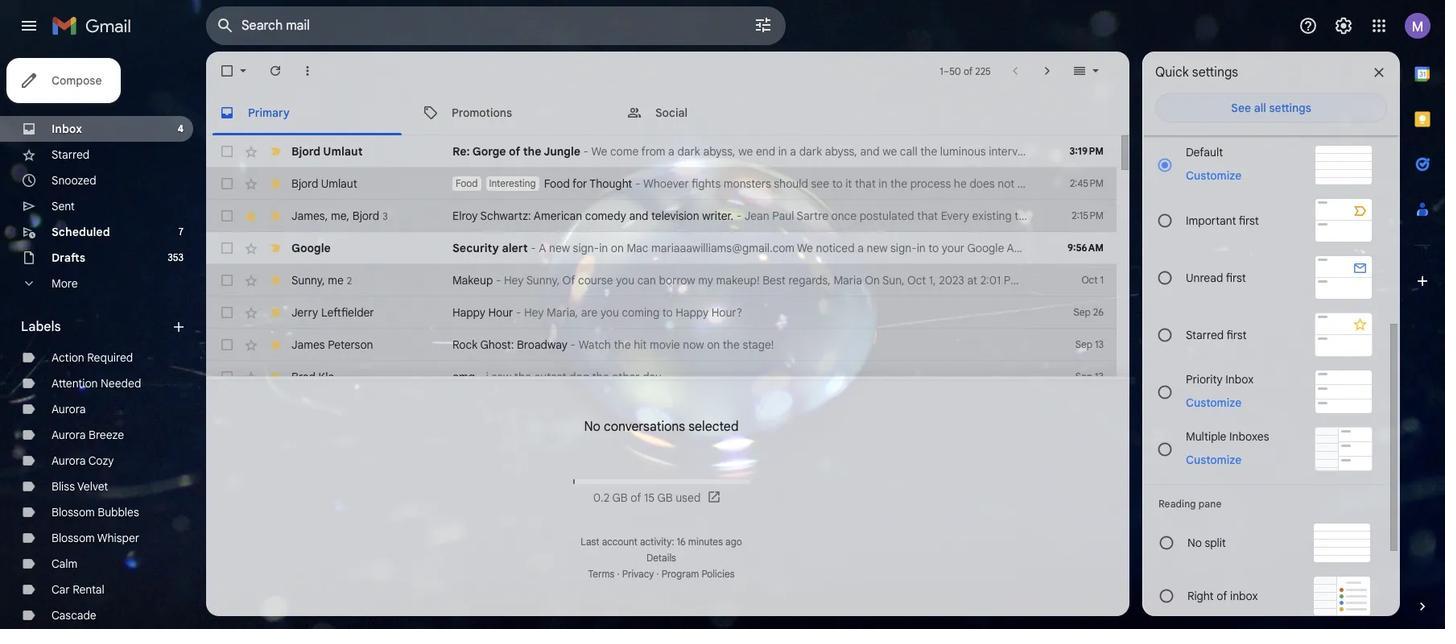 Task type: vqa. For each thing, say whether or not it's contained in the screenshot.
contact
no



Task type: describe. For each thing, give the bounding box(es) containing it.
unread first
[[1186, 270, 1247, 285]]

first for unread first
[[1226, 270, 1247, 285]]

brad
[[292, 370, 316, 384]]

0.2 gb of 15 gb used
[[593, 491, 701, 505]]

no for no conversations selected
[[584, 419, 601, 435]]

aurora breeze
[[52, 428, 124, 442]]

movie
[[650, 337, 680, 352]]

leftfielder
[[321, 305, 374, 320]]

- right thought
[[636, 176, 641, 191]]

sunny , me 2
[[292, 273, 352, 287]]

primary
[[248, 105, 290, 120]]

dog
[[570, 370, 590, 384]]

don't
[[1241, 241, 1268, 255]]

- left i
[[478, 370, 483, 384]]

1 horizontal spatial on
[[707, 337, 720, 352]]

2 if from the left
[[1379, 241, 1386, 255]]

1 new from the left
[[549, 241, 570, 255]]

2 google from the left
[[968, 241, 1005, 255]]

0 vertical spatial you
[[1220, 241, 1238, 255]]

compose button
[[6, 58, 121, 103]]

<sunnyupside33@gmail.com>
[[1082, 273, 1233, 288]]

are
[[581, 305, 598, 320]]

of right the right
[[1217, 589, 1228, 603]]

food for food for thought -
[[544, 176, 570, 191]]

attention needed link
[[52, 376, 141, 391]]

bliss
[[52, 479, 75, 494]]

elroy schwartz: american comedy and television writer. -
[[453, 209, 745, 223]]

first for important first
[[1239, 213, 1260, 228]]

settings inside button
[[1270, 101, 1312, 115]]

wrote:
[[1236, 273, 1268, 288]]

2 13 from the top
[[1095, 371, 1104, 383]]

account
[[1007, 241, 1050, 255]]

1 mac from the left
[[627, 241, 649, 255]]

- right the makeup
[[496, 273, 501, 288]]

brad klo
[[292, 370, 335, 384]]

of
[[563, 273, 576, 288]]

follow link to manage storage image
[[707, 490, 724, 506]]

breeze
[[89, 428, 124, 442]]

225
[[976, 65, 991, 77]]

1 horizontal spatial to
[[929, 241, 939, 255]]

was
[[1173, 241, 1193, 255]]

day
[[643, 370, 662, 384]]

blossom for blossom whisper
[[52, 531, 95, 545]]

starred first
[[1186, 327, 1247, 342]]

the left hit
[[614, 337, 631, 352]]

1 50 of 225
[[940, 65, 991, 77]]

you for hey sunny, of course you can borrow my makeup! best regards, maria on sun, oct 1, 2023 at 2:01 pm sunny side <sunnyupside33@gmail.com> wrote: hey maria, can i borrow your make
[[616, 273, 635, 288]]

the left stage!
[[723, 337, 740, 352]]

priority
[[1186, 372, 1223, 386]]

hour?
[[712, 305, 743, 320]]

james for james peterson
[[292, 337, 325, 352]]

tab list inside no conversations selected main content
[[206, 90, 1130, 135]]

primary tab
[[206, 90, 408, 135]]

action
[[52, 350, 84, 365]]

2 row from the top
[[206, 168, 1117, 200]]

, left 3
[[347, 208, 350, 223]]

important according to google magic. switch for brad klo
[[267, 369, 284, 385]]

broadway
[[517, 337, 568, 352]]

sun,
[[883, 273, 905, 288]]

1 vertical spatial your
[[1396, 273, 1418, 288]]

you for hey maria, are you coming to happy hour?
[[601, 305, 619, 320]]

blossom for blossom bubbles
[[52, 505, 95, 520]]

important according to google magic. switch for james peterson
[[267, 337, 284, 353]]

1 in from the left
[[599, 241, 608, 255]]

re:
[[453, 144, 470, 159]]

reading
[[1159, 498, 1197, 510]]

important according to google magic. switch for bjord umlaut
[[267, 176, 284, 192]]

alert
[[502, 241, 528, 255]]

1 google from the left
[[292, 241, 331, 255]]

side
[[1057, 273, 1079, 288]]

social
[[656, 105, 688, 120]]

velvet
[[77, 479, 108, 494]]

labels navigation
[[0, 52, 206, 629]]

bliss velvet link
[[52, 479, 108, 494]]

2:45 pm
[[1070, 177, 1104, 189]]

2 sep 13 from the top
[[1076, 371, 1104, 383]]

important
[[1186, 213, 1237, 228]]

comedy
[[585, 209, 627, 223]]

blossom whisper
[[52, 531, 139, 545]]

rock
[[453, 337, 478, 352]]

row containing jerry leftfielder
[[206, 296, 1117, 329]]

conversations
[[604, 419, 686, 435]]

customize for multiple inboxes
[[1186, 452, 1242, 467]]

privacy link
[[622, 568, 654, 580]]

now
[[683, 337, 704, 352]]

inbox link
[[52, 122, 82, 136]]

2 mac from the left
[[1078, 241, 1099, 255]]

1 13 from the top
[[1095, 338, 1104, 350]]

and
[[629, 209, 649, 223]]

no split
[[1188, 536, 1227, 550]]

makeup - hey sunny, of course you can borrow my makeup! best regards, maria on sun, oct 1, 2023 at 2:01 pm sunny side <sunnyupside33@gmail.com> wrote: hey maria, can i borrow your make
[[453, 273, 1446, 288]]

inboxes
[[1230, 429, 1270, 443]]

american
[[534, 209, 583, 223]]

important according to google magic. switch for google
[[267, 240, 284, 256]]

for
[[573, 176, 587, 191]]

1 horizontal spatial tab list
[[1401, 52, 1446, 571]]

james for james , me , bjord 3
[[292, 208, 325, 223]]

2 · from the left
[[657, 568, 659, 580]]

security alert - a new sign-in on mac mariaaawilliams@gmail.com we noticed a new sign-in to your google account on a mac device. if this was you, you don't need to do anything. if not, we'll he
[[453, 241, 1446, 255]]

need
[[1271, 241, 1296, 255]]

default
[[1186, 145, 1224, 159]]

jerry
[[292, 305, 318, 320]]

bjord umlaut for -
[[292, 144, 363, 159]]

quick settings
[[1156, 64, 1239, 81]]

unread
[[1186, 270, 1224, 285]]

0 vertical spatial 1
[[940, 65, 944, 77]]

not,
[[1389, 241, 1409, 255]]

important mainly because you often read messages with this label. switch
[[267, 208, 284, 224]]

- right jungle
[[584, 144, 589, 159]]

2 in from the left
[[917, 241, 926, 255]]

reading pane element
[[1159, 498, 1372, 510]]

car rental link
[[52, 582, 105, 597]]

split
[[1205, 536, 1227, 550]]

row containing sunny
[[206, 264, 1446, 296]]

bliss velvet
[[52, 479, 108, 494]]

terms
[[588, 568, 615, 580]]

multiple
[[1186, 429, 1227, 443]]

you,
[[1196, 241, 1217, 255]]

privacy
[[622, 568, 654, 580]]

snoozed
[[52, 173, 96, 188]]

noticed
[[816, 241, 855, 255]]

bjord for -
[[292, 144, 321, 159]]

aurora link
[[52, 402, 86, 416]]

aurora for aurora breeze
[[52, 428, 86, 442]]

the right the dog
[[593, 370, 610, 384]]

0 horizontal spatial oct
[[908, 273, 927, 288]]

1,
[[929, 273, 937, 288]]

no conversations selected main content
[[206, 52, 1446, 629]]

- right the hour
[[516, 305, 521, 320]]

support image
[[1299, 16, 1319, 35]]

2 horizontal spatial to
[[1299, 241, 1310, 255]]

0 vertical spatial your
[[942, 241, 965, 255]]

ghost:
[[480, 337, 514, 352]]

rental
[[73, 582, 105, 597]]

umlaut for food for thought
[[321, 176, 358, 191]]

can
[[1327, 273, 1348, 288]]

2 horizontal spatial on
[[1053, 241, 1066, 255]]

no for no split
[[1188, 536, 1202, 550]]

drafts
[[52, 251, 85, 265]]

writer.
[[702, 209, 734, 223]]

1 if from the left
[[1142, 241, 1148, 255]]

see
[[1232, 101, 1252, 115]]

device.
[[1102, 241, 1139, 255]]

we
[[798, 241, 813, 255]]

no conversations selected
[[584, 419, 739, 435]]

security
[[453, 241, 499, 255]]



Task type: locate. For each thing, give the bounding box(es) containing it.
row up day
[[206, 329, 1117, 361]]

james
[[292, 208, 325, 223], [292, 337, 325, 352]]

0 horizontal spatial your
[[942, 241, 965, 255]]

used
[[676, 491, 701, 505]]

labels
[[21, 319, 61, 335]]

1 row from the top
[[206, 135, 1117, 168]]

0 horizontal spatial a
[[858, 241, 864, 255]]

1 vertical spatial starred
[[1186, 327, 1225, 342]]

inbox up the starred link
[[52, 122, 82, 136]]

15
[[644, 491, 655, 505]]

3
[[383, 210, 388, 222]]

your left 'make'
[[1396, 273, 1418, 288]]

refresh image
[[267, 63, 284, 79]]

0 horizontal spatial sunny
[[292, 273, 322, 287]]

jerry leftfielder
[[292, 305, 374, 320]]

0 vertical spatial no
[[584, 419, 601, 435]]

right
[[1188, 589, 1214, 603]]

makeup!
[[717, 273, 760, 288]]

6 important according to google magic. switch from the top
[[267, 369, 284, 385]]

, for ,
[[325, 208, 328, 223]]

of
[[964, 65, 973, 77], [509, 144, 520, 159], [631, 491, 641, 505], [1217, 589, 1228, 603]]

first up don't
[[1239, 213, 1260, 228]]

2 vertical spatial bjord
[[353, 208, 379, 223]]

of for 225
[[964, 65, 973, 77]]

re: gorge of the jungle -
[[453, 144, 592, 159]]

no inside main content
[[584, 419, 601, 435]]

3 customize from the top
[[1186, 452, 1242, 467]]

umlaut for -
[[323, 144, 363, 159]]

0 horizontal spatial borrow
[[659, 273, 696, 288]]

bjord for food for thought
[[292, 176, 318, 191]]

a
[[858, 241, 864, 255], [1068, 241, 1075, 255]]

1 horizontal spatial ·
[[657, 568, 659, 580]]

advanced search options image
[[747, 9, 780, 41]]

1 horizontal spatial if
[[1379, 241, 1386, 255]]

1 horizontal spatial hey
[[524, 305, 544, 320]]

row down social
[[206, 135, 1117, 168]]

1 horizontal spatial sunny
[[1023, 273, 1055, 288]]

peterson
[[328, 337, 373, 352]]

0 vertical spatial maria,
[[1293, 273, 1325, 288]]

blossom down bliss velvet
[[52, 505, 95, 520]]

calm link
[[52, 557, 78, 571]]

compose
[[52, 73, 102, 88]]

1 horizontal spatial maria,
[[1293, 273, 1325, 288]]

1 vertical spatial bjord umlaut
[[292, 176, 358, 191]]

0 vertical spatial first
[[1239, 213, 1260, 228]]

customize down priority inbox
[[1186, 395, 1242, 410]]

1 vertical spatial umlaut
[[321, 176, 358, 191]]

pm
[[1004, 273, 1021, 288]]

sent link
[[52, 199, 75, 213]]

oct 1
[[1082, 274, 1104, 286]]

0 horizontal spatial sign-
[[573, 241, 599, 255]]

0 vertical spatial inbox
[[52, 122, 82, 136]]

1 inside "row"
[[1101, 274, 1104, 286]]

action required
[[52, 350, 133, 365]]

1 vertical spatial customize button
[[1177, 393, 1252, 412]]

·
[[617, 568, 620, 580], [657, 568, 659, 580]]

0 vertical spatial customize
[[1186, 168, 1242, 183]]

in up the makeup - hey sunny, of course you can borrow my makeup! best regards, maria on sun, oct 1, 2023 at 2:01 pm sunny side <sunnyupside33@gmail.com> wrote: hey maria, can i borrow your make
[[917, 241, 926, 255]]

2 sign- from the left
[[891, 241, 917, 255]]

hey right wrote:
[[1271, 273, 1290, 288]]

aurora up bliss
[[52, 453, 86, 468]]

1 horizontal spatial a
[[1068, 241, 1075, 255]]

0 vertical spatial customize button
[[1177, 166, 1252, 185]]

2 vertical spatial aurora
[[52, 453, 86, 468]]

1 bjord umlaut from the top
[[292, 144, 363, 159]]

1 horizontal spatial inbox
[[1226, 372, 1254, 386]]

2 borrow from the left
[[1356, 273, 1393, 288]]

gb right 0.2
[[612, 491, 628, 505]]

important according to google magic. switch for jerry leftfielder
[[267, 304, 284, 321]]

customize down multiple
[[1186, 452, 1242, 467]]

food down re:
[[456, 177, 478, 189]]

settings right all
[[1270, 101, 1312, 115]]

2 vertical spatial customize button
[[1177, 450, 1252, 469]]

me left 3
[[331, 208, 347, 223]]

1 horizontal spatial happy
[[676, 305, 709, 320]]

important mainly because it was sent directly to you. switch
[[267, 143, 284, 159]]

if left not,
[[1379, 241, 1386, 255]]

attention
[[52, 376, 98, 391]]

3 aurora from the top
[[52, 453, 86, 468]]

a right noticed on the right top of page
[[858, 241, 864, 255]]

important according to google magic. switch left sunny , me 2
[[267, 272, 284, 288]]

7 row from the top
[[206, 329, 1117, 361]]

0 horizontal spatial to
[[663, 305, 673, 320]]

sep for i saw the cutest dog the other day
[[1076, 371, 1093, 383]]

mac left device.
[[1078, 241, 1099, 255]]

13
[[1095, 338, 1104, 350], [1095, 371, 1104, 383]]

, left the 2
[[322, 273, 325, 287]]

of right gorge
[[509, 144, 520, 159]]

gb right 15 on the left
[[658, 491, 673, 505]]

settings right the quick
[[1193, 64, 1239, 81]]

schwartz:
[[481, 209, 531, 223]]

mac down and
[[627, 241, 649, 255]]

7
[[179, 226, 184, 238]]

customize button down default
[[1177, 166, 1252, 185]]

None search field
[[206, 6, 786, 45]]

sunny right pm
[[1023, 273, 1055, 288]]

row containing brad klo
[[206, 361, 1117, 393]]

tab list containing primary
[[206, 90, 1130, 135]]

sign-
[[573, 241, 599, 255], [891, 241, 917, 255]]

1 horizontal spatial food
[[544, 176, 570, 191]]

settings
[[1193, 64, 1239, 81], [1270, 101, 1312, 115]]

1 up 26
[[1101, 274, 1104, 286]]

2 vertical spatial you
[[601, 305, 619, 320]]

important according to google magic. switch left the 'jerry'
[[267, 304, 284, 321]]

2 a from the left
[[1068, 241, 1075, 255]]

your
[[942, 241, 965, 255], [1396, 273, 1418, 288]]

quick settings element
[[1156, 64, 1239, 93]]

starred up snoozed link
[[52, 147, 90, 162]]

no left split
[[1188, 536, 1202, 550]]

aurora for aurora link
[[52, 402, 86, 416]]

drafts link
[[52, 251, 85, 265]]

- left watch at bottom
[[571, 337, 576, 352]]

james down the 'jerry'
[[292, 337, 325, 352]]

me for 2
[[328, 273, 344, 287]]

umlaut up james , me , bjord 3
[[321, 176, 358, 191]]

0 vertical spatial starred
[[52, 147, 90, 162]]

- right writer.
[[737, 209, 742, 223]]

2 new from the left
[[867, 241, 888, 255]]

a
[[539, 241, 546, 255]]

tab list
[[1401, 52, 1446, 571], [206, 90, 1130, 135]]

blossom bubbles
[[52, 505, 139, 520]]

customize button down priority inbox
[[1177, 393, 1252, 412]]

1 horizontal spatial borrow
[[1356, 273, 1393, 288]]

1 vertical spatial me
[[328, 273, 344, 287]]

action required link
[[52, 350, 133, 365]]

priority inbox
[[1186, 372, 1254, 386]]

cutest
[[534, 370, 567, 384]]

1 a from the left
[[858, 241, 864, 255]]

first for starred first
[[1227, 327, 1247, 342]]

row containing james peterson
[[206, 329, 1117, 361]]

rock ghost: broadway - watch the hit movie now on the stage!
[[453, 337, 774, 352]]

new right a
[[549, 241, 570, 255]]

2 customize from the top
[[1186, 395, 1242, 410]]

if left the 'this'
[[1142, 241, 1148, 255]]

google up 2:01
[[968, 241, 1005, 255]]

aurora for aurora cozy
[[52, 453, 86, 468]]

james right important mainly because you often read messages with this label. switch
[[292, 208, 325, 223]]

you left can
[[616, 273, 635, 288]]

4 row from the top
[[206, 232, 1446, 264]]

2 vertical spatial customize
[[1186, 452, 1242, 467]]

you right you,
[[1220, 241, 1238, 255]]

the right saw
[[515, 370, 532, 384]]

row
[[206, 135, 1117, 168], [206, 168, 1117, 200], [206, 200, 1117, 232], [206, 232, 1446, 264], [206, 264, 1446, 296], [206, 296, 1117, 329], [206, 329, 1117, 361], [206, 361, 1117, 393]]

customize button down multiple
[[1177, 450, 1252, 469]]

1 sign- from the left
[[573, 241, 599, 255]]

0 horizontal spatial new
[[549, 241, 570, 255]]

0 vertical spatial sep
[[1074, 306, 1091, 318]]

2 important according to google magic. switch from the top
[[267, 240, 284, 256]]

- left a
[[531, 241, 536, 255]]

1 vertical spatial 13
[[1095, 371, 1104, 383]]

starred up priority
[[1186, 327, 1225, 342]]

customize button for default
[[1177, 166, 1252, 185]]

television
[[652, 209, 700, 223]]

important according to google magic. switch left 'brad'
[[267, 369, 284, 385]]

inbox right priority
[[1226, 372, 1254, 386]]

1 horizontal spatial google
[[968, 241, 1005, 255]]

aurora down attention
[[52, 402, 86, 416]]

to up 1,
[[929, 241, 939, 255]]

2 james from the top
[[292, 337, 325, 352]]

important first
[[1186, 213, 1260, 228]]

sep 26
[[1074, 306, 1104, 318]]

5 row from the top
[[206, 264, 1446, 296]]

search mail image
[[211, 11, 240, 40]]

customize for priority inbox
[[1186, 395, 1242, 410]]

starred inside labels navigation
[[52, 147, 90, 162]]

2 happy from the left
[[676, 305, 709, 320]]

watch
[[579, 337, 611, 352]]

0.2
[[593, 491, 610, 505]]

toggle split pane mode image
[[1072, 63, 1088, 79]]

4 important according to google magic. switch from the top
[[267, 304, 284, 321]]

0 vertical spatial sep 13
[[1076, 338, 1104, 350]]

2 vertical spatial sep
[[1076, 371, 1093, 383]]

1 horizontal spatial 1
[[1101, 274, 1104, 286]]

2 aurora from the top
[[52, 428, 86, 442]]

0 horizontal spatial ·
[[617, 568, 620, 580]]

aurora cozy link
[[52, 453, 114, 468]]

0 horizontal spatial food
[[456, 177, 478, 189]]

important according to google magic. switch up important mainly because you often read messages with this label. switch
[[267, 176, 284, 192]]

1 vertical spatial maria,
[[547, 305, 579, 320]]

to
[[929, 241, 939, 255], [1299, 241, 1310, 255], [663, 305, 673, 320]]

1 customize button from the top
[[1177, 166, 1252, 185]]

1 horizontal spatial settings
[[1270, 101, 1312, 115]]

1 horizontal spatial sign-
[[891, 241, 917, 255]]

2 bjord umlaut from the top
[[292, 176, 358, 191]]

0 horizontal spatial in
[[599, 241, 608, 255]]

3 row from the top
[[206, 200, 1117, 232]]

if
[[1142, 241, 1148, 255], [1379, 241, 1386, 255]]

0 horizontal spatial inbox
[[52, 122, 82, 136]]

interesting
[[489, 177, 536, 189]]

1 vertical spatial bjord
[[292, 176, 318, 191]]

1 horizontal spatial new
[[867, 241, 888, 255]]

0 horizontal spatial google
[[292, 241, 331, 255]]

gorge
[[473, 144, 506, 159]]

starred for the starred link
[[52, 147, 90, 162]]

your up 2023
[[942, 241, 965, 255]]

account
[[602, 536, 638, 548]]

1 left 50
[[940, 65, 944, 77]]

1 important according to google magic. switch from the top
[[267, 176, 284, 192]]

maria, left can
[[1293, 273, 1325, 288]]

customize down default
[[1186, 168, 1242, 183]]

important according to google magic. switch left james peterson
[[267, 337, 284, 353]]

1 vertical spatial james
[[292, 337, 325, 352]]

, for 2
[[322, 273, 325, 287]]

1 vertical spatial you
[[616, 273, 635, 288]]

settings image
[[1335, 16, 1354, 35]]

older image
[[1040, 63, 1056, 79]]

activity:
[[640, 536, 675, 548]]

cozy
[[88, 453, 114, 468]]

course
[[578, 273, 613, 288]]

3 important according to google magic. switch from the top
[[267, 272, 284, 288]]

sunny up the 'jerry'
[[292, 273, 322, 287]]

borrow left my
[[659, 273, 696, 288]]

1 aurora from the top
[[52, 402, 86, 416]]

1 horizontal spatial your
[[1396, 273, 1418, 288]]

8 row from the top
[[206, 361, 1117, 393]]

1 horizontal spatial gb
[[658, 491, 673, 505]]

1 vertical spatial blossom
[[52, 531, 95, 545]]

0 vertical spatial aurora
[[52, 402, 86, 416]]

0 vertical spatial settings
[[1193, 64, 1239, 81]]

blossom whisper link
[[52, 531, 139, 545]]

1 customize from the top
[[1186, 168, 1242, 183]]

blossom
[[52, 505, 95, 520], [52, 531, 95, 545]]

car rental
[[52, 582, 105, 597]]

important according to google magic. switch down important mainly because you often read messages with this label. switch
[[267, 240, 284, 256]]

in down comedy
[[599, 241, 608, 255]]

0 vertical spatial bjord umlaut
[[292, 144, 363, 159]]

0 vertical spatial umlaut
[[323, 144, 363, 159]]

klo
[[319, 370, 335, 384]]

0 horizontal spatial tab list
[[206, 90, 1130, 135]]

1 horizontal spatial in
[[917, 241, 926, 255]]

to right coming
[[663, 305, 673, 320]]

new up on
[[867, 241, 888, 255]]

1 · from the left
[[617, 568, 620, 580]]

0 horizontal spatial on
[[611, 241, 624, 255]]

starred for starred first
[[1186, 327, 1225, 342]]

customize button for multiple inboxes
[[1177, 450, 1252, 469]]

social tab
[[614, 90, 817, 135]]

all
[[1255, 101, 1267, 115]]

customize for default
[[1186, 168, 1242, 183]]

1 blossom from the top
[[52, 505, 95, 520]]

sep for hey maria, are you coming to happy hour?
[[1074, 306, 1091, 318]]

0 vertical spatial james
[[292, 208, 325, 223]]

1 horizontal spatial starred
[[1186, 327, 1225, 342]]

details link
[[647, 552, 677, 564]]

on
[[611, 241, 624, 255], [1053, 241, 1066, 255], [707, 337, 720, 352]]

google up sunny , me 2
[[292, 241, 331, 255]]

, right important mainly because you often read messages with this label. switch
[[325, 208, 328, 223]]

me left the 2
[[328, 273, 344, 287]]

james , me , bjord 3
[[292, 208, 388, 223]]

maria
[[834, 273, 863, 288]]

0 vertical spatial bjord
[[292, 144, 321, 159]]

0 vertical spatial blossom
[[52, 505, 95, 520]]

Search mail text field
[[242, 18, 709, 34]]

row containing google
[[206, 232, 1446, 264]]

1 horizontal spatial oct
[[1082, 274, 1098, 286]]

of left 15 on the left
[[631, 491, 641, 505]]

gmail image
[[52, 10, 139, 42]]

customize button for priority inbox
[[1177, 393, 1252, 412]]

0 vertical spatial 13
[[1095, 338, 1104, 350]]

first right unread
[[1226, 270, 1247, 285]]

1 vertical spatial sep
[[1076, 338, 1093, 350]]

1
[[940, 65, 944, 77], [1101, 274, 1104, 286]]

1 vertical spatial no
[[1188, 536, 1202, 550]]

no down the dog
[[584, 419, 601, 435]]

5 important according to google magic. switch from the top
[[267, 337, 284, 353]]

of for the
[[509, 144, 520, 159]]

see all settings
[[1232, 101, 1312, 115]]

inbox inside labels navigation
[[52, 122, 82, 136]]

a up side at the right top of page
[[1068, 241, 1075, 255]]

more button
[[0, 271, 193, 296]]

1 happy from the left
[[453, 305, 486, 320]]

0 horizontal spatial happy
[[453, 305, 486, 320]]

main menu image
[[19, 16, 39, 35]]

can
[[638, 273, 656, 288]]

me for ,
[[331, 208, 347, 223]]

0 horizontal spatial mac
[[627, 241, 649, 255]]

policies
[[702, 568, 735, 580]]

0 horizontal spatial if
[[1142, 241, 1148, 255]]

· right terms link in the bottom left of the page
[[617, 568, 620, 580]]

1 sep 13 from the top
[[1076, 338, 1104, 350]]

1 horizontal spatial no
[[1188, 536, 1202, 550]]

cascade
[[52, 608, 96, 623]]

hey up broadway
[[524, 305, 544, 320]]

of right 50
[[964, 65, 973, 77]]

3 customize button from the top
[[1177, 450, 1252, 469]]

cascade link
[[52, 608, 96, 623]]

4
[[178, 122, 184, 135]]

maria, left "are"
[[547, 305, 579, 320]]

26
[[1094, 306, 1104, 318]]

of for 15
[[631, 491, 641, 505]]

borrow right i
[[1356, 273, 1393, 288]]

sent
[[52, 199, 75, 213]]

1 vertical spatial settings
[[1270, 101, 1312, 115]]

umlaut down primary tab
[[323, 144, 363, 159]]

1 vertical spatial inbox
[[1226, 372, 1254, 386]]

0 horizontal spatial gb
[[612, 491, 628, 505]]

on down comedy
[[611, 241, 624, 255]]

6 row from the top
[[206, 296, 1117, 329]]

2 horizontal spatial hey
[[1271, 273, 1290, 288]]

row down noticed on the right top of page
[[206, 264, 1446, 296]]

2 gb from the left
[[658, 491, 673, 505]]

the left jungle
[[523, 144, 542, 159]]

0 horizontal spatial maria,
[[547, 305, 579, 320]]

bubbles
[[98, 505, 139, 520]]

saw
[[492, 370, 512, 384]]

sign- up course
[[573, 241, 599, 255]]

promotions tab
[[410, 90, 613, 135]]

on right the now
[[707, 337, 720, 352]]

oct
[[908, 273, 927, 288], [1082, 274, 1098, 286]]

of inside "row"
[[509, 144, 520, 159]]

gb
[[612, 491, 628, 505], [658, 491, 673, 505]]

happy left the hour
[[453, 305, 486, 320]]

labels heading
[[21, 319, 171, 335]]

1 vertical spatial first
[[1226, 270, 1247, 285]]

hour
[[488, 305, 513, 320]]

elroy
[[453, 209, 478, 223]]

1 horizontal spatial mac
[[1078, 241, 1099, 255]]

on left 9:56 am
[[1053, 241, 1066, 255]]

bjord umlaut for food for thought
[[292, 176, 358, 191]]

bjord umlaut down primary tab
[[292, 144, 363, 159]]

to left 'do'
[[1299, 241, 1310, 255]]

row down thought
[[206, 200, 1117, 232]]

1 vertical spatial customize
[[1186, 395, 1242, 410]]

bjord umlaut up james , me , bjord 3
[[292, 176, 358, 191]]

1 gb from the left
[[612, 491, 628, 505]]

last account activity: 16 minutes ago details terms · privacy · program policies
[[581, 536, 742, 580]]

1 vertical spatial sep 13
[[1076, 371, 1104, 383]]

important according to google magic. switch
[[267, 176, 284, 192], [267, 240, 284, 256], [267, 272, 284, 288], [267, 304, 284, 321], [267, 337, 284, 353], [267, 369, 284, 385]]

blossom up calm
[[52, 531, 95, 545]]

attention needed
[[52, 376, 141, 391]]

0 vertical spatial me
[[331, 208, 347, 223]]

row containing james
[[206, 200, 1117, 232]]

0 horizontal spatial hey
[[504, 273, 524, 288]]

1 vertical spatial aurora
[[52, 428, 86, 442]]

1 borrow from the left
[[659, 273, 696, 288]]

bjord right the important mainly because it was sent directly to you. switch
[[292, 144, 321, 159]]

oct left 1,
[[908, 273, 927, 288]]

2 customize button from the top
[[1177, 393, 1252, 412]]

last
[[581, 536, 600, 548]]

1 james from the top
[[292, 208, 325, 223]]

0 horizontal spatial 1
[[940, 65, 944, 77]]

0 horizontal spatial settings
[[1193, 64, 1239, 81]]

sign- up sun,
[[891, 241, 917, 255]]

borrow
[[659, 273, 696, 288], [1356, 273, 1393, 288]]

quick
[[1156, 64, 1189, 81]]

3:19 pm
[[1070, 145, 1104, 157]]

2 blossom from the top
[[52, 531, 95, 545]]

food for food
[[456, 177, 478, 189]]

james peterson
[[292, 337, 373, 352]]

first up priority inbox
[[1227, 327, 1247, 342]]

1 vertical spatial 1
[[1101, 274, 1104, 286]]

0 horizontal spatial no
[[584, 419, 601, 435]]



